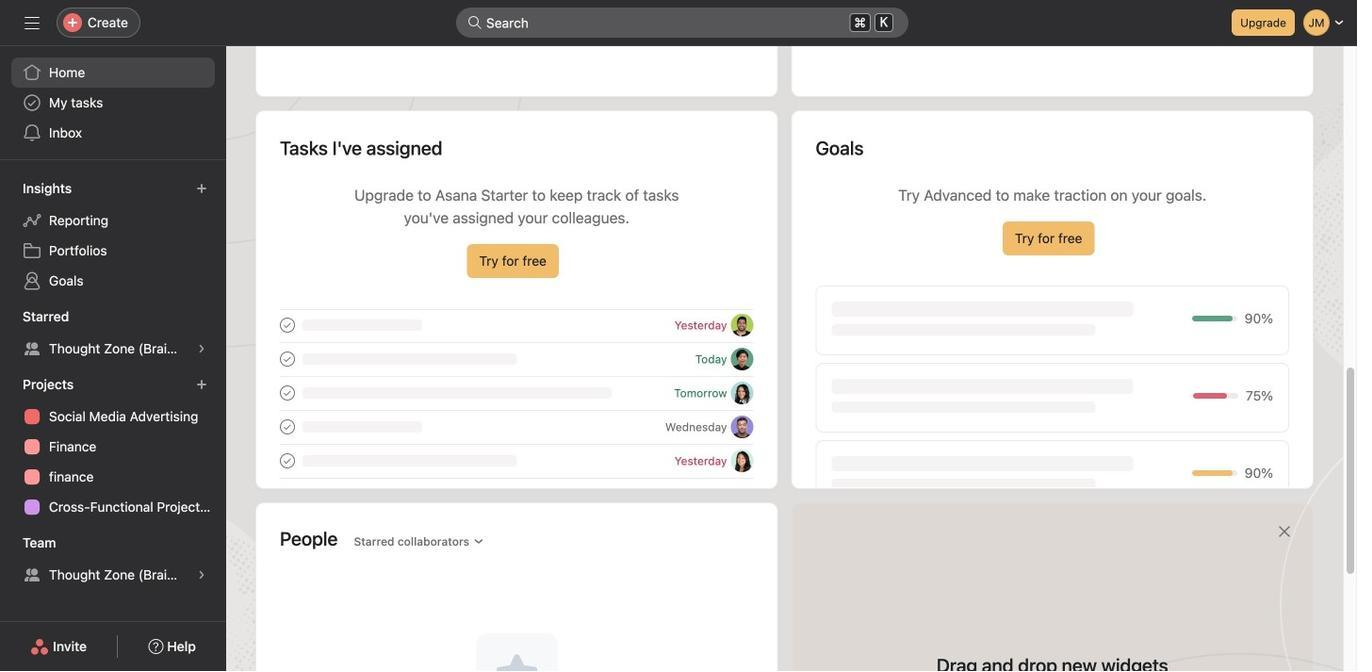 Task type: vqa. For each thing, say whether or not it's contained in the screenshot.
field
yes



Task type: describe. For each thing, give the bounding box(es) containing it.
see details, thought zone (brainstorm space) image for teams element
[[196, 569, 207, 581]]

see details, thought zone (brainstorm space) image for starred element
[[196, 343, 207, 354]]

Search tasks, projects, and more text field
[[456, 8, 909, 38]]

insights element
[[0, 172, 226, 300]]



Task type: locate. For each thing, give the bounding box(es) containing it.
global element
[[0, 46, 226, 159]]

dismiss image
[[1277, 524, 1292, 539]]

hide sidebar image
[[25, 15, 40, 30]]

None field
[[456, 8, 909, 38]]

new project or portfolio image
[[196, 379, 207, 390]]

projects element
[[0, 368, 226, 526]]

teams element
[[0, 526, 226, 594]]

0 vertical spatial see details, thought zone (brainstorm space) image
[[196, 343, 207, 354]]

2 see details, thought zone (brainstorm space) image from the top
[[196, 569, 207, 581]]

see details, thought zone (brainstorm space) image
[[196, 343, 207, 354], [196, 569, 207, 581]]

1 see details, thought zone (brainstorm space) image from the top
[[196, 343, 207, 354]]

starred element
[[0, 300, 226, 368]]

prominent image
[[468, 15, 483, 30]]

see details, thought zone (brainstorm space) image inside teams element
[[196, 569, 207, 581]]

new insights image
[[196, 183, 207, 194]]

see details, thought zone (brainstorm space) image inside starred element
[[196, 343, 207, 354]]

1 vertical spatial see details, thought zone (brainstorm space) image
[[196, 569, 207, 581]]



